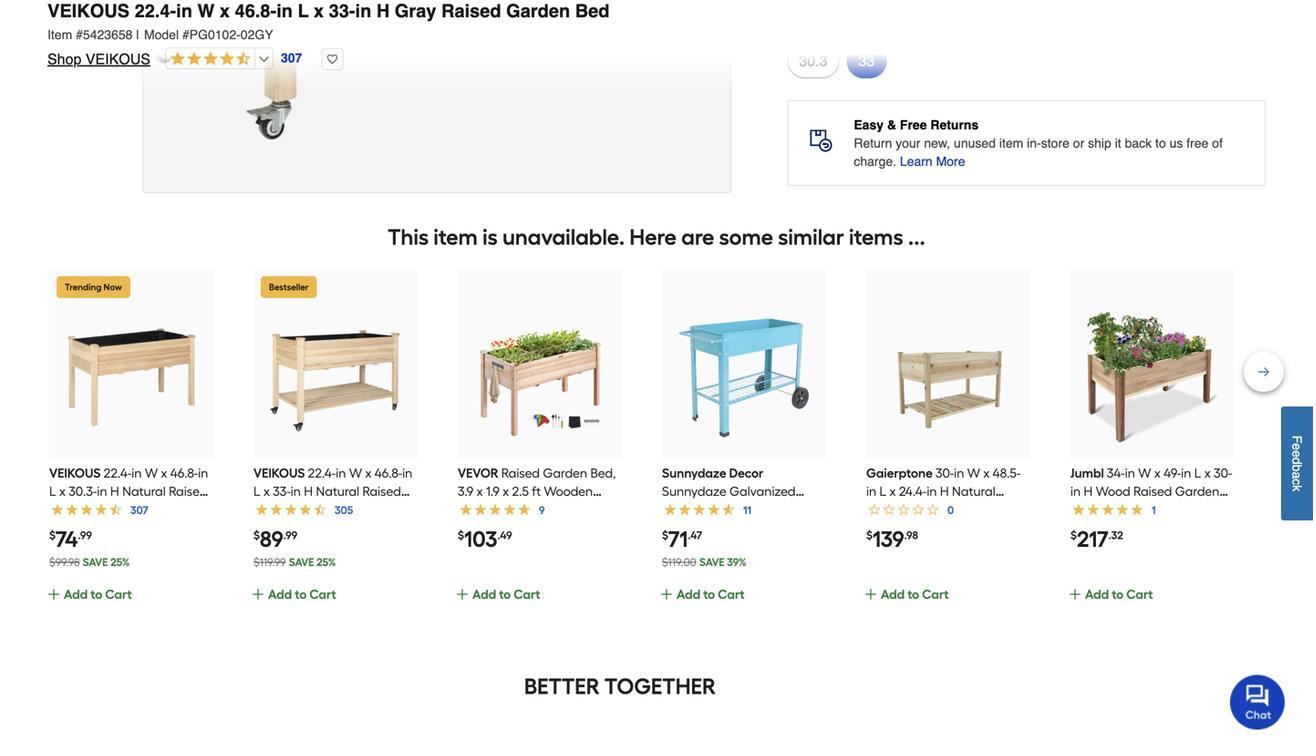 Task type: describe. For each thing, give the bounding box(es) containing it.
sunnydaze decor sunnydaze galvanized steel mobile raised garden bed cart - blue image
[[678, 312, 810, 443]]

trending now
[[65, 282, 122, 293]]

bed for 22.4-in w x 46.8-in l x 30.3-in h natural raised garden bed
[[97, 502, 119, 517]]

$ for 89
[[253, 529, 260, 542]]

33- inside veikous 22.4-in w x 46.8-in l x 33-in h gray raised garden bed item # 5423658 | model # pg0102-02gy
[[329, 0, 355, 21]]

veikous 22.4-in w x 46.8-in l x 33-in h natural raised garden bed image
[[270, 312, 401, 443]]

5423658
[[83, 27, 133, 42]]

30- inside 30-in w x 48.5- in l x 24.4-in h natural raised garden bed
[[936, 465, 954, 481]]

back
[[1125, 136, 1152, 150]]

galvanized
[[730, 484, 796, 499]]

trending
[[65, 282, 102, 293]]

charge.
[[854, 154, 896, 168]]

39%
[[727, 556, 746, 569]]

a
[[1290, 472, 1304, 479]]

heart outline image
[[321, 48, 343, 70]]

$119.99
[[253, 556, 286, 569]]

gray
[[395, 0, 436, 21]]

.49
[[497, 529, 512, 542]]

add to cart link for sunnydaze decor
[[659, 584, 822, 624]]

$ 103 .49
[[458, 526, 512, 552]]

unused
[[954, 136, 996, 150]]

add inside 89 list item
[[268, 587, 292, 602]]

$ for 103
[[458, 529, 464, 542]]

.32
[[1108, 529, 1123, 542]]

add for vevor
[[472, 587, 496, 602]]

add to cart link inside 89 list item
[[251, 584, 414, 624]]

|
[[136, 27, 139, 42]]

l for 22.4-in w x 46.8-in l x 33-in h natural raised garden bed
[[253, 484, 260, 499]]

1 # from the left
[[76, 27, 83, 42]]

307
[[281, 51, 302, 65]]

49-
[[1164, 465, 1181, 481]]

to for 217 list item at the right
[[1112, 587, 1124, 602]]

chat invite button image
[[1230, 674, 1286, 730]]

shop
[[47, 51, 81, 67]]

h for 30-in w x 48.5- in l x 24.4-in h natural raised garden bed
[[940, 484, 949, 499]]

plus image for sunnydaze decor
[[659, 587, 674, 602]]

learn more
[[900, 154, 965, 168]]

.99 for 89
[[283, 529, 297, 542]]

or
[[1073, 136, 1084, 150]]

33- inside 22.4-in w x 46.8-in l x 33-in h natural raised garden bed
[[273, 484, 291, 499]]

bestseller
[[269, 282, 309, 293]]

cart for 71 list item
[[718, 587, 745, 602]]

garden for 30-in w x 48.5- in l x 24.4-in h natural raised garden bed
[[908, 502, 952, 517]]

bed for 30-in w x 48.5- in l x 24.4-in h natural raised garden bed
[[955, 502, 978, 517]]

1 sunnydaze from the top
[[662, 465, 726, 481]]

$99.98
[[49, 556, 80, 569]]

bed for 34-in w x 49-in l x 30- in h wood raised garden bed
[[1071, 502, 1093, 517]]

this
[[388, 224, 429, 250]]

$ 71 .47
[[662, 526, 702, 552]]

2 # from the left
[[182, 27, 189, 42]]

raised for 22.4-in w x 46.8-in l x 30.3-in h natural raised garden bed
[[169, 484, 207, 499]]

$ 74 .99
[[49, 526, 92, 552]]

learn more link
[[900, 152, 965, 170]]

free
[[1187, 136, 1209, 150]]

f e e d b a c k
[[1290, 436, 1304, 492]]

to inside "easy & free returns return your new, unused item in-store or ship it back to us free of charge."
[[1155, 136, 1166, 150]]

add for gaierptone
[[881, 587, 905, 602]]

w for 30-in w x 48.5- in l x 24.4-in h natural raised garden bed
[[967, 465, 980, 481]]

to for 139 list item
[[908, 587, 919, 602]]

to for the 74 list item
[[91, 587, 102, 602]]

raised inside veikous 22.4-in w x 46.8-in l x 33-in h gray raised garden bed item # 5423658 | model # pg0102-02gy
[[441, 0, 501, 21]]

add inside the 74 list item
[[64, 587, 88, 602]]

us
[[1170, 136, 1183, 150]]

71 list item
[[659, 270, 826, 624]]

w for 34-in w x 49-in l x 30- in h wood raised garden bed
[[1138, 465, 1151, 481]]

vevor
[[458, 465, 498, 481]]

cart inside sunnydaze decor sunnydaze galvanized steel mobile raised garden bed cart - blue
[[688, 520, 714, 536]]

cart for 89 list item
[[309, 587, 336, 602]]

46.8- for 74
[[170, 465, 198, 481]]

wood
[[1096, 484, 1130, 499]]

l for 34-in w x 49-in l x 30- in h wood raised garden bed
[[1194, 465, 1201, 481]]

+5 button
[[47, 0, 113, 42]]

plus image
[[1068, 587, 1082, 602]]

add to cart link for gaierptone
[[864, 584, 1027, 624]]

items
[[849, 224, 903, 250]]

$ for 139
[[866, 529, 873, 542]]

cart for 217 list item at the right
[[1126, 587, 1153, 602]]

$ 217 .32
[[1071, 526, 1123, 552]]

89
[[260, 526, 283, 552]]

f
[[1290, 436, 1304, 443]]

sunnydaze decor sunnydaze galvanized steel mobile raised garden bed cart - blue
[[662, 465, 821, 536]]

$99.98 save 25%
[[49, 556, 130, 569]]

some
[[719, 224, 773, 250]]

add to cart for gaierptone
[[881, 587, 949, 602]]

save for 74
[[83, 556, 108, 569]]

b
[[1290, 465, 1304, 472]]

d
[[1290, 458, 1304, 465]]

33
[[859, 52, 875, 69]]

22.4- inside veikous 22.4-in w x 46.8-in l x 33-in h gray raised garden bed item # 5423658 | model # pg0102-02gy
[[135, 0, 176, 21]]

h for 22.4-in w x 46.8-in l x 33-in h natural raised garden bed
[[304, 484, 313, 499]]

22.4- for 89
[[308, 465, 336, 481]]

return
[[854, 136, 892, 150]]

bed for 22.4-in w x 46.8-in l x 33-in h natural raised garden bed
[[301, 502, 323, 517]]

30.3-
[[69, 484, 97, 499]]

this item is unavailable. here are some similar items ... heading
[[47, 219, 1266, 255]]

are
[[681, 224, 714, 250]]

34-
[[1107, 465, 1125, 481]]

to for 103 list item
[[499, 587, 511, 602]]

30- inside 34-in w x 49-in l x 30- in h wood raised garden bed
[[1214, 465, 1232, 481]]

decor
[[729, 465, 764, 481]]

jumbl
[[1071, 465, 1104, 481]]

89 list item
[[251, 270, 418, 624]]

here
[[630, 224, 677, 250]]

similar
[[778, 224, 844, 250]]

easy
[[854, 117, 884, 132]]

garden inside veikous 22.4-in w x 46.8-in l x 33-in h gray raised garden bed item # 5423658 | model # pg0102-02gy
[[506, 0, 570, 21]]

add for sunnydaze decor
[[677, 587, 700, 602]]

garden for 34-in w x 49-in l x 30- in h wood raised garden bed
[[1175, 484, 1220, 499]]

your
[[896, 136, 921, 150]]

139 list item
[[864, 270, 1030, 624]]

this item is unavailable. here are some similar items ...
[[388, 224, 925, 250]]

74
[[56, 526, 78, 552]]

plus image for gaierptone
[[864, 587, 878, 602]]

k
[[1290, 485, 1304, 492]]

w for 22.4-in w x 46.8-in l x 30.3-in h natural raised garden bed
[[145, 465, 158, 481]]

save for 71
[[699, 556, 725, 569]]

$ 89 .99
[[253, 526, 297, 552]]

f e e d b a c k button
[[1281, 407, 1313, 521]]

veikous 22.4-in w x 46.8-in l x 33-in h gray raised garden bed item # 5423658 | model # pg0102-02gy
[[47, 0, 610, 42]]

raised for 30-in w x 48.5- in l x 24.4-in h natural raised garden bed
[[866, 502, 905, 517]]

4.5 stars image
[[166, 51, 251, 68]]

raised for 34-in w x 49-in l x 30- in h wood raised garden bed
[[1133, 484, 1172, 499]]

steel
[[662, 502, 690, 517]]

model
[[144, 27, 179, 42]]



Task type: vqa. For each thing, say whether or not it's contained in the screenshot.
Prepare to Paint Kitchen Cabinets on the left top
no



Task type: locate. For each thing, give the bounding box(es) containing it.
cart inside 89 list item
[[309, 587, 336, 602]]

add down "$119.99"
[[268, 587, 292, 602]]

h right 30.3-
[[110, 484, 119, 499]]

veikous inside the 74 list item
[[49, 465, 101, 481]]

more
[[936, 154, 965, 168]]

4 $ from the left
[[662, 529, 668, 542]]

$119.99 save 25%
[[253, 556, 336, 569]]

1 plus image from the left
[[47, 587, 61, 602]]

h inside 22.4-in w x 46.8-in l x 30.3-in h natural raised garden bed
[[110, 484, 119, 499]]

0 horizontal spatial 46.8-
[[170, 465, 198, 481]]

sunnydaze up steel
[[662, 465, 726, 481]]

garden inside sunnydaze decor sunnydaze galvanized steel mobile raised garden bed cart - blue
[[777, 502, 821, 517]]

0 horizontal spatial item
[[433, 224, 478, 250]]

add to cart for sunnydaze decor
[[677, 587, 745, 602]]

$ for 71
[[662, 529, 668, 542]]

25% inside 89 list item
[[316, 556, 336, 569]]

to down $119.00 save 39%
[[703, 587, 715, 602]]

2 save from the left
[[289, 556, 314, 569]]

25% right $99.98
[[110, 556, 130, 569]]

cart inside 217 list item
[[1126, 587, 1153, 602]]

natural inside 22.4-in w x 46.8-in l x 30.3-in h natural raised garden bed
[[122, 484, 166, 499]]

raised inside 30-in w x 48.5- in l x 24.4-in h natural raised garden bed
[[866, 502, 905, 517]]

1 $ from the left
[[49, 529, 56, 542]]

item
[[47, 27, 72, 42]]

1 horizontal spatial natural
[[316, 484, 359, 499]]

veikous up the 5423658
[[47, 0, 130, 21]]

h inside 30-in w x 48.5- in l x 24.4-in h natural raised garden bed
[[940, 484, 949, 499]]

0 horizontal spatial 33-
[[273, 484, 291, 499]]

add down the $ 103 .49
[[472, 587, 496, 602]]

1 e from the top
[[1290, 443, 1304, 450]]

1 horizontal spatial .99
[[283, 529, 297, 542]]

1 add from the left
[[64, 587, 88, 602]]

l
[[298, 0, 309, 21], [1194, 465, 1201, 481], [49, 484, 56, 499], [253, 484, 260, 499], [880, 484, 886, 499]]

pg0102-
[[189, 27, 241, 42]]

# right item
[[76, 27, 83, 42]]

h inside 22.4-in w x 46.8-in l x 33-in h natural raised garden bed
[[304, 484, 313, 499]]

l inside 22.4-in w x 46.8-in l x 33-in h natural raised garden bed
[[253, 484, 260, 499]]

4 add from the left
[[677, 587, 700, 602]]

2 $ from the left
[[253, 529, 260, 542]]

plus image inside 139 list item
[[864, 587, 878, 602]]

to down the $ 103 .49
[[499, 587, 511, 602]]

l inside 34-in w x 49-in l x 30- in h wood raised garden bed
[[1194, 465, 1201, 481]]

add to cart link
[[47, 584, 210, 624], [251, 584, 414, 624], [455, 584, 618, 624], [659, 584, 822, 624], [864, 584, 1027, 624], [1068, 584, 1231, 624]]

1 horizontal spatial save
[[289, 556, 314, 569]]

add to cart right plus image
[[1085, 587, 1153, 602]]

33- up the heart outline image
[[329, 0, 355, 21]]

save inside 71 list item
[[699, 556, 725, 569]]

cart for 103 list item
[[514, 587, 540, 602]]

add inside 139 list item
[[881, 587, 905, 602]]

add inside 103 list item
[[472, 587, 496, 602]]

to inside 139 list item
[[908, 587, 919, 602]]

save inside 89 list item
[[289, 556, 314, 569]]

1 add to cart from the left
[[64, 587, 132, 602]]

add to cart link down .32 on the right bottom of page
[[1068, 584, 1231, 624]]

to inside 103 list item
[[499, 587, 511, 602]]

0 horizontal spatial #
[[76, 27, 83, 42]]

2 add to cart from the left
[[268, 587, 336, 602]]

6 add to cart link from the left
[[1068, 584, 1231, 624]]

$ inside $ 74 .99
[[49, 529, 56, 542]]

$119.00
[[662, 556, 696, 569]]

cart inside 103 list item
[[514, 587, 540, 602]]

plus image down $99.98
[[47, 587, 61, 602]]

e
[[1290, 443, 1304, 450], [1290, 450, 1304, 458]]

22.4-
[[135, 0, 176, 21], [104, 465, 132, 481], [308, 465, 336, 481]]

add to cart down $119.00 save 39%
[[677, 587, 745, 602]]

gaierptone
[[866, 465, 933, 481]]

l up 307
[[298, 0, 309, 21]]

1 vertical spatial 33-
[[273, 484, 291, 499]]

add down $ 139 .98
[[881, 587, 905, 602]]

1 horizontal spatial #
[[182, 27, 189, 42]]

natural down the 48.5-
[[952, 484, 995, 499]]

to down $99.98 save 25%
[[91, 587, 102, 602]]

plus image inside the 74 list item
[[47, 587, 61, 602]]

1 save from the left
[[83, 556, 108, 569]]

6 $ from the left
[[1071, 529, 1077, 542]]

l right the 49-
[[1194, 465, 1201, 481]]

$ left .49
[[458, 529, 464, 542]]

217 list item
[[1068, 270, 1235, 624]]

2 30- from the left
[[1214, 465, 1232, 481]]

veikous down the 5423658
[[86, 51, 150, 67]]

bed inside 22.4-in w x 46.8-in l x 30.3-in h natural raised garden bed
[[97, 502, 119, 517]]

2 plus image from the left
[[251, 587, 265, 602]]

$ left .98
[[866, 529, 873, 542]]

30-in w x 48.5- in l x 24.4-in h natural raised garden bed
[[866, 465, 1021, 517]]

0 horizontal spatial 30-
[[936, 465, 954, 481]]

raised inside 34-in w x 49-in l x 30- in h wood raised garden bed
[[1133, 484, 1172, 499]]

5 plus image from the left
[[864, 587, 878, 602]]

cart for 139 list item
[[922, 587, 949, 602]]

add to cart link inside 217 list item
[[1068, 584, 1231, 624]]

x
[[220, 0, 230, 21], [314, 0, 324, 21], [161, 465, 167, 481], [365, 465, 371, 481], [983, 465, 990, 481], [1154, 465, 1161, 481], [1204, 465, 1211, 481], [59, 484, 66, 499], [264, 484, 270, 499], [890, 484, 896, 499]]

+5
[[72, 0, 89, 17]]

to down .98
[[908, 587, 919, 602]]

w for 22.4-in w x 46.8-in l x 33-in h natural raised garden bed
[[349, 465, 362, 481]]

25% for 74
[[110, 556, 130, 569]]

save for 89
[[289, 556, 314, 569]]

22.4- inside 22.4-in w x 46.8-in l x 33-in h natural raised garden bed
[[308, 465, 336, 481]]

plus image inside 71 list item
[[659, 587, 674, 602]]

plus image down the 103
[[455, 587, 470, 602]]

add inside 217 list item
[[1085, 587, 1109, 602]]

it
[[1115, 136, 1121, 150]]

shop veikous
[[47, 51, 150, 67]]

25%
[[110, 556, 130, 569], [316, 556, 336, 569]]

plus image inside 103 list item
[[455, 587, 470, 602]]

add inside 71 list item
[[677, 587, 700, 602]]

46.8- inside 22.4-in w x 46.8-in l x 30.3-in h natural raised garden bed
[[170, 465, 198, 481]]

25% inside the 74 list item
[[110, 556, 130, 569]]

garden for 22.4-in w x 46.8-in l x 30.3-in h natural raised garden bed
[[49, 502, 94, 517]]

natural for 74
[[122, 484, 166, 499]]

22.4-in w x 46.8-in l x 33-in h natural raised garden bed
[[253, 465, 412, 517]]

garden inside 34-in w x 49-in l x 30- in h wood raised garden bed
[[1175, 484, 1220, 499]]

1 horizontal spatial item
[[999, 136, 1023, 150]]

add to cart inside 139 list item
[[881, 587, 949, 602]]

to
[[1155, 136, 1166, 150], [91, 587, 102, 602], [295, 587, 307, 602], [499, 587, 511, 602], [703, 587, 715, 602], [908, 587, 919, 602], [1112, 587, 1124, 602]]

in-
[[1027, 136, 1041, 150]]

natural for 89
[[316, 484, 359, 499]]

5 $ from the left
[[866, 529, 873, 542]]

$ 139 .98
[[866, 526, 918, 552]]

3 add from the left
[[472, 587, 496, 602]]

3 add to cart link from the left
[[455, 584, 618, 624]]

to inside 89 list item
[[295, 587, 307, 602]]

71
[[668, 526, 688, 552]]

24.4-
[[899, 484, 927, 499]]

free
[[900, 117, 927, 132]]

30- right the 49-
[[1214, 465, 1232, 481]]

h
[[376, 0, 390, 21], [110, 484, 119, 499], [304, 484, 313, 499], [940, 484, 949, 499], [1084, 484, 1093, 499]]

02gy
[[241, 27, 273, 42]]

natural inside 22.4-in w x 46.8-in l x 33-in h natural raised garden bed
[[316, 484, 359, 499]]

add to cart inside 71 list item
[[677, 587, 745, 602]]

1 .99 from the left
[[78, 529, 92, 542]]

1 horizontal spatial 46.8-
[[235, 0, 276, 21]]

add to cart
[[64, 587, 132, 602], [268, 587, 336, 602], [472, 587, 540, 602], [677, 587, 745, 602], [881, 587, 949, 602], [1085, 587, 1153, 602]]

25% right "$119.99"
[[316, 556, 336, 569]]

l inside veikous 22.4-in w x 46.8-in l x 33-in h gray raised garden bed item # 5423658 | model # pg0102-02gy
[[298, 0, 309, 21]]

cart
[[688, 520, 714, 536], [105, 587, 132, 602], [309, 587, 336, 602], [514, 587, 540, 602], [718, 587, 745, 602], [922, 587, 949, 602], [1126, 587, 1153, 602]]

garden inside 22.4-in w x 46.8-in l x 33-in h natural raised garden bed
[[253, 502, 298, 517]]

48.5-
[[993, 465, 1021, 481]]

l left 30.3-
[[49, 484, 56, 499]]

add to cart down .49
[[472, 587, 540, 602]]

25% for 89
[[316, 556, 336, 569]]

add to cart down $119.99 save 25%
[[268, 587, 336, 602]]

add to cart inside 217 list item
[[1085, 587, 1153, 602]]

cart inside the 74 list item
[[105, 587, 132, 602]]

bed inside sunnydaze decor sunnydaze galvanized steel mobile raised garden bed cart - blue
[[662, 520, 684, 536]]

$ inside $ 139 .98
[[866, 529, 873, 542]]

$ down steel
[[662, 529, 668, 542]]

garden inside 30-in w x 48.5- in l x 24.4-in h natural raised garden bed
[[908, 502, 952, 517]]

natural inside 30-in w x 48.5- in l x 24.4-in h natural raised garden bed
[[952, 484, 995, 499]]

1 add to cart link from the left
[[47, 584, 210, 624]]

.99 up $119.99 save 25%
[[283, 529, 297, 542]]

plus image down $119.00
[[659, 587, 674, 602]]

add to cart inside the 74 list item
[[64, 587, 132, 602]]

bed
[[575, 0, 610, 21], [97, 502, 119, 517], [301, 502, 323, 517], [955, 502, 978, 517], [1071, 502, 1093, 517], [662, 520, 684, 536]]

l for 30-in w x 48.5- in l x 24.4-in h natural raised garden bed
[[880, 484, 886, 499]]

jumbl 34-in w x 49-in l x 30-in h wood raised garden bed image
[[1087, 312, 1218, 443]]

46.8- inside veikous 22.4-in w x 46.8-in l x 33-in h gray raised garden bed item # 5423658 | model # pg0102-02gy
[[235, 0, 276, 21]]

w inside 22.4-in w x 46.8-in l x 30.3-in h natural raised garden bed
[[145, 465, 158, 481]]

bed inside 30-in w x 48.5- in l x 24.4-in h natural raised garden bed
[[955, 502, 978, 517]]

easy & free returns return your new, unused item in-store or ship it back to us free of charge.
[[854, 117, 1223, 168]]

$ inside $ 89 .99
[[253, 529, 260, 542]]

5 add from the left
[[881, 587, 905, 602]]

30.3
[[799, 52, 828, 69]]

$ inside $ 71 .47
[[662, 529, 668, 542]]

garden inside 22.4-in w x 46.8-in l x 30.3-in h natural raised garden bed
[[49, 502, 94, 517]]

in
[[176, 0, 192, 21], [276, 0, 293, 21], [355, 0, 371, 21], [132, 465, 142, 481], [198, 465, 208, 481], [336, 465, 346, 481], [402, 465, 412, 481], [954, 465, 964, 481], [1125, 465, 1135, 481], [1181, 465, 1191, 481], [97, 484, 107, 499], [291, 484, 301, 499], [866, 484, 876, 499], [927, 484, 937, 499], [1071, 484, 1081, 499]]

add to cart inside 103 list item
[[472, 587, 540, 602]]

4 plus image from the left
[[659, 587, 674, 602]]

unavailable.
[[502, 224, 625, 250]]

3 $ from the left
[[458, 529, 464, 542]]

add for jumbl
[[1085, 587, 1109, 602]]

l inside 22.4-in w x 46.8-in l x 30.3-in h natural raised garden bed
[[49, 484, 56, 499]]

add to cart link inside 139 list item
[[864, 584, 1027, 624]]

2 e from the top
[[1290, 450, 1304, 458]]

$119.00 save 39%
[[662, 556, 746, 569]]

0 horizontal spatial .99
[[78, 529, 92, 542]]

bed inside veikous 22.4-in w x 46.8-in l x 33-in h gray raised garden bed item # 5423658 | model # pg0102-02gy
[[575, 0, 610, 21]]

of
[[1212, 136, 1223, 150]]

gaierptone 30-in w x 48.5-in l x 24.4-in h natural raised garden bed image
[[883, 312, 1014, 443]]

...
[[908, 224, 925, 250]]

returns
[[930, 117, 979, 132]]

103 list item
[[455, 270, 650, 627]]

1 vertical spatial item
[[433, 224, 478, 250]]

$ up $99.98
[[49, 529, 56, 542]]

2 horizontal spatial 22.4-
[[308, 465, 336, 481]]

.99 for 74
[[78, 529, 92, 542]]

add to cart link for jumbl
[[1068, 584, 1231, 624]]

3 natural from the left
[[952, 484, 995, 499]]

h inside veikous 22.4-in w x 46.8-in l x 33-in h gray raised garden bed item # 5423658 | model # pg0102-02gy
[[376, 0, 390, 21]]

.99
[[78, 529, 92, 542], [283, 529, 297, 542]]

2 horizontal spatial 46.8-
[[375, 465, 402, 481]]

vevor raised garden bed, 3.9 x 1.9 x 2.5 ft wooden planter box, elevated outdoor planting boxes with legs, for growing flowers/vegetables/herbs in backyard/garden/patio/balcony, burlywood image
[[474, 312, 605, 443]]

w inside 22.4-in w x 46.8-in l x 33-in h natural raised garden bed
[[349, 465, 362, 481]]

veikous up 30.3-
[[49, 465, 101, 481]]

33- up $ 89 .99 at bottom
[[273, 484, 291, 499]]

bed inside 34-in w x 49-in l x 30- in h wood raised garden bed
[[1071, 502, 1093, 517]]

$
[[49, 529, 56, 542], [253, 529, 260, 542], [458, 529, 464, 542], [662, 529, 668, 542], [866, 529, 873, 542], [1071, 529, 1077, 542]]

103
[[464, 526, 497, 552]]

$ left .32 on the right bottom of page
[[1071, 529, 1077, 542]]

add to cart down $99.98 save 25%
[[64, 587, 132, 602]]

natural right 30.3-
[[122, 484, 166, 499]]

l inside 30-in w x 48.5- in l x 24.4-in h natural raised garden bed
[[880, 484, 886, 499]]

save right $99.98
[[83, 556, 108, 569]]

item left "is"
[[433, 224, 478, 250]]

item left "in-"
[[999, 136, 1023, 150]]

2 25% from the left
[[316, 556, 336, 569]]

0 horizontal spatial natural
[[122, 484, 166, 499]]

w inside veikous 22.4-in w x 46.8-in l x 33-in h gray raised garden bed item # 5423658 | model # pg0102-02gy
[[197, 0, 215, 21]]

1 25% from the left
[[110, 556, 130, 569]]

plus image
[[47, 587, 61, 602], [251, 587, 265, 602], [455, 587, 470, 602], [659, 587, 674, 602], [864, 587, 878, 602]]

e up b
[[1290, 450, 1304, 458]]

0 vertical spatial item
[[999, 136, 1023, 150]]

to down $119.99 save 25%
[[295, 587, 307, 602]]

$ for 74
[[49, 529, 56, 542]]

1 horizontal spatial 30-
[[1214, 465, 1232, 481]]

2 .99 from the left
[[283, 529, 297, 542]]

bed inside 22.4-in w x 46.8-in l x 33-in h natural raised garden bed
[[301, 502, 323, 517]]

46.8- for 89
[[375, 465, 402, 481]]

1 30- from the left
[[936, 465, 954, 481]]

natural up $119.99 save 25%
[[316, 484, 359, 499]]

raised inside sunnydaze decor sunnydaze galvanized steel mobile raised garden bed cart - blue
[[735, 502, 774, 517]]

to left us
[[1155, 136, 1166, 150]]

46.8- inside 22.4-in w x 46.8-in l x 33-in h natural raised garden bed
[[375, 465, 402, 481]]

l up 89
[[253, 484, 260, 499]]

0 horizontal spatial save
[[83, 556, 108, 569]]

add right plus image
[[1085, 587, 1109, 602]]

33-
[[329, 0, 355, 21], [273, 484, 291, 499]]

to inside 71 list item
[[703, 587, 715, 602]]

0 horizontal spatial 25%
[[110, 556, 130, 569]]

garden for 22.4-in w x 46.8-in l x 33-in h natural raised garden bed
[[253, 502, 298, 517]]

veikous 22.4-in w x 46.8-in l x 30.3-in h natural raised garden bed image
[[66, 312, 197, 443]]

item inside "heading"
[[433, 224, 478, 250]]

h right 24.4- on the bottom right of the page
[[940, 484, 949, 499]]

add to cart link down .49
[[455, 584, 618, 624]]

cart inside 139 list item
[[922, 587, 949, 602]]

plus image inside 89 list item
[[251, 587, 265, 602]]

22.4- for 74
[[104, 465, 132, 481]]

$ inside $ 217 .32
[[1071, 529, 1077, 542]]

raised for 22.4-in w x 46.8-in l x 33-in h natural raised garden bed
[[362, 484, 401, 499]]

item inside "easy & free returns return your new, unused item in-store or ship it back to us free of charge."
[[999, 136, 1023, 150]]

34-in w x 49-in l x 30- in h wood raised garden bed
[[1071, 465, 1232, 517]]

add to cart link for vevor
[[455, 584, 618, 624]]

#
[[76, 27, 83, 42], [182, 27, 189, 42]]

is
[[482, 224, 498, 250]]

veikous up $ 89 .99 at bottom
[[253, 465, 305, 481]]

to inside the 74 list item
[[91, 587, 102, 602]]

mobile
[[693, 502, 732, 517]]

3 add to cart from the left
[[472, 587, 540, 602]]

learn
[[900, 154, 933, 168]]

&
[[887, 117, 896, 132]]

save
[[83, 556, 108, 569], [289, 556, 314, 569], [699, 556, 725, 569]]

2 horizontal spatial save
[[699, 556, 725, 569]]

2 add to cart link from the left
[[251, 584, 414, 624]]

now
[[104, 282, 122, 293]]

h for 22.4-in w x 46.8-in l x 30.3-in h natural raised garden bed
[[110, 484, 119, 499]]

3 save from the left
[[699, 556, 725, 569]]

save right "$119.99"
[[289, 556, 314, 569]]

save left 39% on the bottom of the page
[[699, 556, 725, 569]]

4 add to cart from the left
[[677, 587, 745, 602]]

h for 34-in w x 49-in l x 30- in h wood raised garden bed
[[1084, 484, 1093, 499]]

0 vertical spatial 33-
[[329, 0, 355, 21]]

to for 71 list item
[[703, 587, 715, 602]]

1 natural from the left
[[122, 484, 166, 499]]

w
[[197, 0, 215, 21], [145, 465, 158, 481], [349, 465, 362, 481], [967, 465, 980, 481], [1138, 465, 1151, 481]]

5 add to cart link from the left
[[864, 584, 1027, 624]]

veikous  #pg0102-02gy image
[[143, 0, 730, 192]]

new,
[[924, 136, 950, 150]]

better together heading
[[47, 672, 1193, 701]]

h up $119.99 save 25%
[[304, 484, 313, 499]]

h down jumbl
[[1084, 484, 1093, 499]]

add to cart link inside the 74 list item
[[47, 584, 210, 624]]

1 vertical spatial sunnydaze
[[662, 484, 726, 499]]

22.4- inside 22.4-in w x 46.8-in l x 30.3-in h natural raised garden bed
[[104, 465, 132, 481]]

2 horizontal spatial natural
[[952, 484, 995, 499]]

store
[[1041, 136, 1070, 150]]

plus image down 139
[[864, 587, 878, 602]]

0 vertical spatial sunnydaze
[[662, 465, 726, 481]]

2 sunnydaze from the top
[[662, 484, 726, 499]]

1 horizontal spatial 25%
[[316, 556, 336, 569]]

add to cart down .98
[[881, 587, 949, 602]]

vevor link
[[458, 465, 650, 627]]

.99 inside $ 74 .99
[[78, 529, 92, 542]]

ship
[[1088, 136, 1111, 150]]

plus image down "$119.99"
[[251, 587, 265, 602]]

add to cart for vevor
[[472, 587, 540, 602]]

add to cart link down 39% on the bottom of the page
[[659, 584, 822, 624]]

w inside 34-in w x 49-in l x 30- in h wood raised garden bed
[[1138, 465, 1151, 481]]

w inside 30-in w x 48.5- in l x 24.4-in h natural raised garden bed
[[967, 465, 980, 481]]

to right plus image
[[1112, 587, 1124, 602]]

raised
[[441, 0, 501, 21], [169, 484, 207, 499], [362, 484, 401, 499], [1133, 484, 1172, 499], [735, 502, 774, 517], [866, 502, 905, 517]]

.47
[[688, 529, 702, 542]]

add down $119.00
[[677, 587, 700, 602]]

c
[[1290, 479, 1304, 485]]

22.4-in w x 46.8-in l x 30.3-in h natural raised garden bed
[[49, 465, 208, 517]]

6 add from the left
[[1085, 587, 1109, 602]]

1 horizontal spatial 22.4-
[[135, 0, 176, 21]]

5 add to cart from the left
[[881, 587, 949, 602]]

6 add to cart from the left
[[1085, 587, 1153, 602]]

add to cart link down $99.98 save 25%
[[47, 584, 210, 624]]

cart for the 74 list item
[[105, 587, 132, 602]]

l for 22.4-in w x 46.8-in l x 30.3-in h natural raised garden bed
[[49, 484, 56, 499]]

raised inside 22.4-in w x 46.8-in l x 33-in h natural raised garden bed
[[362, 484, 401, 499]]

$ up "$119.99"
[[253, 529, 260, 542]]

217
[[1077, 526, 1108, 552]]

h inside 34-in w x 49-in l x 30- in h wood raised garden bed
[[1084, 484, 1093, 499]]

74 list item
[[47, 270, 213, 624]]

2 natural from the left
[[316, 484, 359, 499]]

sunnydaze
[[662, 465, 726, 481], [662, 484, 726, 499]]

add to cart inside 89 list item
[[268, 587, 336, 602]]

.99 inside $ 89 .99
[[283, 529, 297, 542]]

add to cart link inside 71 list item
[[659, 584, 822, 624]]

0 horizontal spatial 22.4-
[[104, 465, 132, 481]]

30- right gaierptone
[[936, 465, 954, 481]]

blue
[[724, 520, 749, 536]]

$ inside the $ 103 .49
[[458, 529, 464, 542]]

add to cart link inside 103 list item
[[455, 584, 618, 624]]

$ for 217
[[1071, 529, 1077, 542]]

.98
[[904, 529, 918, 542]]

raised inside 22.4-in w x 46.8-in l x 30.3-in h natural raised garden bed
[[169, 484, 207, 499]]

# right model
[[182, 27, 189, 42]]

better together
[[524, 673, 716, 700]]

add down $99.98
[[64, 587, 88, 602]]

sunnydaze up mobile
[[662, 484, 726, 499]]

natural
[[122, 484, 166, 499], [316, 484, 359, 499], [952, 484, 995, 499]]

2 add from the left
[[268, 587, 292, 602]]

e up d
[[1290, 443, 1304, 450]]

3 plus image from the left
[[455, 587, 470, 602]]

item number 5 4 2 3 6 5 8 and model number p g 0 1 0 2 - 0 2 g y element
[[47, 26, 1266, 44]]

to inside 217 list item
[[1112, 587, 1124, 602]]

4 add to cart link from the left
[[659, 584, 822, 624]]

1 horizontal spatial 33-
[[329, 0, 355, 21]]

add to cart link down $119.99 save 25%
[[251, 584, 414, 624]]

plus image for vevor
[[455, 587, 470, 602]]

add to cart link down .98
[[864, 584, 1027, 624]]

.99 up $99.98 save 25%
[[78, 529, 92, 542]]

l down gaierptone
[[880, 484, 886, 499]]

save inside the 74 list item
[[83, 556, 108, 569]]

h left gray
[[376, 0, 390, 21]]

veikous inside 89 list item
[[253, 465, 305, 481]]

veikous inside veikous 22.4-in w x 46.8-in l x 33-in h gray raised garden bed item # 5423658 | model # pg0102-02gy
[[47, 0, 130, 21]]

to for 89 list item
[[295, 587, 307, 602]]

add to cart for jumbl
[[1085, 587, 1153, 602]]



